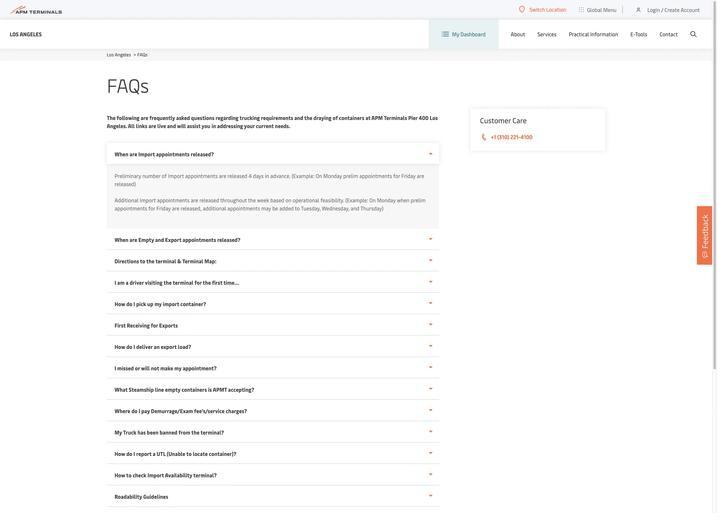 Task type: locate. For each thing, give the bounding box(es) containing it.
faqs down los angeles > faqs
[[107, 72, 149, 98]]

load?
[[178, 344, 191, 351]]

links
[[136, 122, 147, 130]]

los angeles
[[10, 30, 42, 38]]

4 how from the top
[[115, 472, 125, 479]]

0 horizontal spatial los
[[10, 30, 19, 38]]

1 vertical spatial my
[[174, 365, 182, 372]]

1 horizontal spatial released
[[228, 172, 247, 180]]

and right the requirements on the left top of page
[[295, 114, 303, 121]]

do left 'pay'
[[132, 408, 138, 415]]

i for how do i report a utl (unable to locate container)?
[[134, 451, 135, 458]]

1 horizontal spatial (example:
[[346, 197, 368, 204]]

for left 'first'
[[195, 279, 202, 286]]

0 vertical spatial friday
[[402, 172, 416, 180]]

appointments inside "dropdown button"
[[183, 236, 216, 244]]

will right or
[[141, 365, 150, 372]]

apm
[[372, 114, 383, 121]]

the left week
[[248, 197, 256, 204]]

are
[[141, 114, 148, 121], [149, 122, 156, 130], [130, 151, 137, 158], [219, 172, 226, 180], [417, 172, 425, 180], [191, 197, 198, 204], [172, 205, 180, 212], [130, 236, 137, 244]]

terminal? down locate
[[193, 472, 217, 479]]

first receiving for exports
[[115, 322, 178, 329]]

1 horizontal spatial containers
[[339, 114, 365, 121]]

i left missed
[[115, 365, 116, 372]]

0 vertical spatial (example:
[[292, 172, 315, 180]]

my left dashboard
[[452, 31, 460, 38]]

containers inside the what steamship line empty containers is apmt accepting? dropdown button
[[182, 387, 207, 394]]

0 vertical spatial released
[[228, 172, 247, 180]]

appointments
[[156, 151, 190, 158], [185, 172, 218, 180], [360, 172, 392, 180], [157, 197, 190, 204], [115, 205, 147, 212], [228, 205, 260, 212], [183, 236, 216, 244]]

do left deliver
[[126, 344, 132, 351]]

0 horizontal spatial of
[[162, 172, 167, 180]]

do for pick
[[126, 301, 132, 308]]

0 vertical spatial containers
[[339, 114, 365, 121]]

1 horizontal spatial angeles
[[115, 52, 131, 58]]

los for los angeles > faqs
[[107, 52, 114, 58]]

i left the pick
[[134, 301, 135, 308]]

prelim up feasibility.
[[343, 172, 358, 180]]

terminals
[[384, 114, 407, 121]]

import up number
[[138, 151, 155, 158]]

for up the when
[[394, 172, 400, 180]]

1 vertical spatial los angeles link
[[107, 52, 131, 58]]

appointments inside dropdown button
[[156, 151, 190, 158]]

are inside "dropdown button"
[[130, 236, 137, 244]]

do left report
[[126, 451, 132, 458]]

my right make
[[174, 365, 182, 372]]

trucking
[[240, 114, 260, 121]]

friday left released, on the top
[[157, 205, 171, 212]]

1 vertical spatial released
[[200, 197, 219, 204]]

1 horizontal spatial los
[[107, 52, 114, 58]]

import inside additional import appointments are released throughout the week based on operational feasibility. (example: on monday when prelim appointments for friday are released, additional appointments may be added to tuesday, wednesday, and thursday)
[[140, 197, 156, 204]]

i left 'pay'
[[139, 408, 140, 415]]

asked
[[176, 114, 190, 121]]

to right added
[[295, 205, 300, 212]]

+1
[[491, 134, 496, 141]]

0 horizontal spatial my
[[155, 301, 162, 308]]

of
[[333, 114, 338, 121], [162, 172, 167, 180]]

1 horizontal spatial my
[[174, 365, 182, 372]]

faqs right >
[[137, 52, 148, 58]]

location
[[547, 6, 567, 13]]

in right days
[[265, 172, 269, 180]]

1 vertical spatial my
[[115, 429, 122, 437]]

2 how from the top
[[115, 344, 125, 351]]

on up thursday)
[[370, 197, 376, 204]]

the up visiting
[[146, 258, 155, 265]]

1 vertical spatial released?
[[217, 236, 241, 244]]

1 vertical spatial in
[[265, 172, 269, 180]]

0 horizontal spatial my
[[115, 429, 122, 437]]

a right am
[[126, 279, 129, 286]]

los
[[10, 30, 19, 38], [107, 52, 114, 58], [430, 114, 438, 121]]

of inside the preliminary number of import appointments are released 4 days in advance. (example: on monday prelim appointments for friday are released)
[[162, 172, 167, 180]]

on
[[286, 197, 292, 204]]

friday up the when
[[402, 172, 416, 180]]

2 horizontal spatial los
[[430, 114, 438, 121]]

in inside the preliminary number of import appointments are released 4 days in advance. (example: on monday prelim appointments for friday are released)
[[265, 172, 269, 180]]

1 horizontal spatial monday
[[377, 197, 396, 204]]

1 vertical spatial containers
[[182, 387, 207, 394]]

charges?
[[226, 408, 247, 415]]

how down "truck"
[[115, 451, 125, 458]]

how
[[115, 301, 125, 308], [115, 344, 125, 351], [115, 451, 125, 458], [115, 472, 125, 479]]

dashboard
[[461, 31, 486, 38]]

for inside additional import appointments are released throughout the week based on operational feasibility. (example: on monday when prelim appointments for friday are released, additional appointments may be added to tuesday, wednesday, and thursday)
[[149, 205, 155, 212]]

additional
[[115, 197, 139, 204]]

the inside additional import appointments are released throughout the week based on operational feasibility. (example: on monday when prelim appointments for friday are released, additional appointments may be added to tuesday, wednesday, and thursday)
[[248, 197, 256, 204]]

import
[[163, 301, 179, 308]]

released? inside dropdown button
[[191, 151, 214, 158]]

released up additional
[[200, 197, 219, 204]]

1 vertical spatial prelim
[[411, 197, 426, 204]]

terminal left &
[[156, 258, 176, 265]]

friday
[[402, 172, 416, 180], [157, 205, 171, 212]]

prelim right the when
[[411, 197, 426, 204]]

i left report
[[134, 451, 135, 458]]

how left the pick
[[115, 301, 125, 308]]

containers left is at the bottom
[[182, 387, 207, 394]]

prelim inside the preliminary number of import appointments are released 4 days in advance. (example: on monday prelim appointments for friday are released)
[[343, 172, 358, 180]]

make
[[160, 365, 173, 372]]

import right number
[[168, 172, 184, 180]]

1 vertical spatial terminal
[[173, 279, 194, 286]]

needs.
[[275, 122, 290, 130]]

(example: right the advance.
[[292, 172, 315, 180]]

in
[[212, 122, 216, 130], [265, 172, 269, 180]]

banned
[[160, 429, 177, 437]]

released
[[228, 172, 247, 180], [200, 197, 219, 204]]

login / create account
[[648, 6, 700, 13]]

0 horizontal spatial containers
[[182, 387, 207, 394]]

and left thursday)
[[351, 205, 360, 212]]

0 horizontal spatial angeles
[[20, 30, 42, 38]]

2 when from the top
[[115, 236, 128, 244]]

my inside dropdown button
[[115, 429, 122, 437]]

information
[[591, 31, 619, 38]]

to inside dropdown button
[[126, 472, 132, 479]]

what steamship line empty containers is apmt accepting?
[[115, 387, 254, 394]]

global menu button
[[573, 0, 623, 19]]

angeles for los angeles
[[20, 30, 42, 38]]

los angeles link
[[10, 30, 42, 38], [107, 52, 131, 58]]

my inside i missed or will not make my appointment? "dropdown button"
[[174, 365, 182, 372]]

my
[[452, 31, 460, 38], [115, 429, 122, 437]]

1 vertical spatial angeles
[[115, 52, 131, 58]]

how inside dropdown button
[[115, 472, 125, 479]]

1 how from the top
[[115, 301, 125, 308]]

current
[[256, 122, 274, 130]]

1 vertical spatial los
[[107, 52, 114, 58]]

(example: up thursday)
[[346, 197, 368, 204]]

when inside "dropdown button"
[[115, 236, 128, 244]]

0 vertical spatial when
[[115, 151, 128, 158]]

how down first
[[115, 344, 125, 351]]

containers left at at the right of page
[[339, 114, 365, 121]]

do inside dropdown button
[[132, 408, 138, 415]]

will inside "dropdown button"
[[141, 365, 150, 372]]

1 vertical spatial monday
[[377, 197, 396, 204]]

operational
[[293, 197, 319, 204]]

1 vertical spatial when
[[115, 236, 128, 244]]

1 horizontal spatial prelim
[[411, 197, 426, 204]]

to right directions on the bottom left of the page
[[140, 258, 145, 265]]

my inside the how do i pick up my import container? dropdown button
[[155, 301, 162, 308]]

import
[[138, 151, 155, 158], [168, 172, 184, 180], [140, 197, 156, 204], [148, 472, 164, 479]]

2 vertical spatial los
[[430, 114, 438, 121]]

you
[[202, 122, 211, 130]]

0 vertical spatial monday
[[323, 172, 342, 180]]

do for report
[[126, 451, 132, 458]]

0 vertical spatial terminal
[[156, 258, 176, 265]]

my right up
[[155, 301, 162, 308]]

of right number
[[162, 172, 167, 180]]

feasibility.
[[321, 197, 344, 204]]

what steamship line empty containers is apmt accepting? button
[[107, 379, 439, 401]]

the left draying
[[304, 114, 313, 121]]

import inside dropdown button
[[148, 472, 164, 479]]

1 horizontal spatial released?
[[217, 236, 241, 244]]

my inside popup button
[[452, 31, 460, 38]]

a left utl
[[153, 451, 156, 458]]

faqs
[[137, 52, 148, 58], [107, 72, 149, 98]]

1 horizontal spatial on
[[370, 197, 376, 204]]

i left am
[[115, 279, 116, 286]]

addressing
[[217, 122, 243, 130]]

i inside dropdown button
[[139, 408, 140, 415]]

1 when from the top
[[115, 151, 128, 158]]

to left locate
[[186, 451, 192, 458]]

1 horizontal spatial a
[[153, 451, 156, 458]]

1 vertical spatial terminal?
[[193, 472, 217, 479]]

1 horizontal spatial of
[[333, 114, 338, 121]]

in right you
[[212, 122, 216, 130]]

when for when are import appointments released?
[[115, 151, 128, 158]]

visiting
[[145, 279, 163, 286]]

my for my dashboard
[[452, 31, 460, 38]]

+1 (310) 221-4100
[[491, 134, 533, 141]]

(example: inside additional import appointments are released throughout the week based on operational feasibility. (example: on monday when prelim appointments for friday are released, additional appointments may be added to tuesday, wednesday, and thursday)
[[346, 197, 368, 204]]

first
[[212, 279, 223, 286]]

0 horizontal spatial released?
[[191, 151, 214, 158]]

0 horizontal spatial a
[[126, 279, 129, 286]]

import inside the preliminary number of import appointments are released 4 days in advance. (example: on monday prelim appointments for friday are released)
[[168, 172, 184, 180]]

0 vertical spatial released?
[[191, 151, 214, 158]]

(unable
[[167, 451, 185, 458]]

login / create account link
[[636, 0, 700, 19]]

0 vertical spatial of
[[333, 114, 338, 121]]

monday up thursday)
[[377, 197, 396, 204]]

released left 4
[[228, 172, 247, 180]]

angeles
[[20, 30, 42, 38], [115, 52, 131, 58]]

am
[[117, 279, 125, 286]]

0 vertical spatial los
[[10, 30, 19, 38]]

apmt
[[213, 387, 227, 394]]

preliminary
[[115, 172, 141, 180]]

0 vertical spatial prelim
[[343, 172, 358, 180]]

released? inside "dropdown button"
[[217, 236, 241, 244]]

practical information
[[569, 31, 619, 38]]

to left check on the bottom of page
[[126, 472, 132, 479]]

the right from
[[191, 429, 200, 437]]

for up empty
[[149, 205, 155, 212]]

when are import appointments released?
[[115, 151, 214, 158]]

and right empty
[[155, 236, 164, 244]]

3 how from the top
[[115, 451, 125, 458]]

0 horizontal spatial on
[[316, 172, 322, 180]]

create
[[665, 6, 680, 13]]

when inside dropdown button
[[115, 151, 128, 158]]

i for how do i pick up my import container?
[[134, 301, 135, 308]]

do for deliver
[[126, 344, 132, 351]]

1 vertical spatial friday
[[157, 205, 171, 212]]

0 vertical spatial my
[[452, 31, 460, 38]]

1 vertical spatial on
[[370, 197, 376, 204]]

accepting?
[[228, 387, 254, 394]]

0 horizontal spatial in
[[212, 122, 216, 130]]

1 vertical spatial of
[[162, 172, 167, 180]]

switch location button
[[519, 6, 567, 13]]

1 vertical spatial (example:
[[346, 197, 368, 204]]

regarding
[[216, 114, 239, 121]]

import right additional
[[140, 197, 156, 204]]

0 horizontal spatial released
[[200, 197, 219, 204]]

for
[[394, 172, 400, 180], [149, 205, 155, 212], [195, 279, 202, 286], [151, 322, 158, 329]]

0 vertical spatial in
[[212, 122, 216, 130]]

will
[[177, 122, 186, 130], [141, 365, 150, 372]]

i left deliver
[[134, 344, 135, 351]]

how left check on the bottom of page
[[115, 472, 125, 479]]

contact
[[660, 31, 678, 38]]

missed
[[117, 365, 134, 372]]

steamship
[[129, 387, 154, 394]]

when up directions on the bottom left of the page
[[115, 236, 128, 244]]

i am a driver visiting the terminal for the first time...
[[115, 279, 239, 286]]

0 vertical spatial will
[[177, 122, 186, 130]]

will down the asked
[[177, 122, 186, 130]]

+1 (310) 221-4100 link
[[480, 133, 596, 142]]

when up preliminary
[[115, 151, 128, 158]]

1 vertical spatial a
[[153, 451, 156, 458]]

1 horizontal spatial los angeles link
[[107, 52, 131, 58]]

0 vertical spatial terminal?
[[201, 429, 224, 437]]

of right draying
[[333, 114, 338, 121]]

do left the pick
[[126, 301, 132, 308]]

0 vertical spatial on
[[316, 172, 322, 180]]

/
[[662, 6, 664, 13]]

pier
[[409, 114, 418, 121]]

0 horizontal spatial will
[[141, 365, 150, 372]]

do
[[126, 301, 132, 308], [126, 344, 132, 351], [132, 408, 138, 415], [126, 451, 132, 458]]

on up operational
[[316, 172, 322, 180]]

export
[[161, 344, 177, 351]]

0 horizontal spatial prelim
[[343, 172, 358, 180]]

los inside the following are frequently asked questions regarding trucking requirements and the draying of containers at apm terminals pier 400 los angeles. all links are live and will assist you in addressing your current needs.
[[430, 114, 438, 121]]

throughout
[[220, 197, 247, 204]]

0 horizontal spatial friday
[[157, 205, 171, 212]]

0 vertical spatial a
[[126, 279, 129, 286]]

terminal? down fee's/service
[[201, 429, 224, 437]]

1 vertical spatial will
[[141, 365, 150, 372]]

i missed or will not make my appointment? button
[[107, 358, 439, 379]]

empty
[[165, 387, 181, 394]]

1 horizontal spatial friday
[[402, 172, 416, 180]]

1 horizontal spatial will
[[177, 122, 186, 130]]

for left exports at the bottom of page
[[151, 322, 158, 329]]

monday up feasibility.
[[323, 172, 342, 180]]

the inside the following are frequently asked questions regarding trucking requirements and the draying of containers at apm terminals pier 400 los angeles. all links are live and will assist you in addressing your current needs.
[[304, 114, 313, 121]]

exports
[[159, 322, 178, 329]]

1 horizontal spatial my
[[452, 31, 460, 38]]

first receiving for exports button
[[107, 315, 439, 336]]

import right check on the bottom of page
[[148, 472, 164, 479]]

0 vertical spatial angeles
[[20, 30, 42, 38]]

1 horizontal spatial in
[[265, 172, 269, 180]]

the right visiting
[[164, 279, 172, 286]]

containers
[[339, 114, 365, 121], [182, 387, 207, 394]]

to inside additional import appointments are released throughout the week based on operational feasibility. (example: on monday when prelim appointments for friday are released, additional appointments may be added to tuesday, wednesday, and thursday)
[[295, 205, 300, 212]]

of inside the following are frequently asked questions regarding trucking requirements and the draying of containers at apm terminals pier 400 los angeles. all links are live and will assist you in addressing your current needs.
[[333, 114, 338, 121]]

0 horizontal spatial monday
[[323, 172, 342, 180]]

my left "truck"
[[115, 429, 122, 437]]

0 horizontal spatial los angeles link
[[10, 30, 42, 38]]

released?
[[191, 151, 214, 158], [217, 236, 241, 244]]

0 horizontal spatial (example:
[[292, 172, 315, 180]]

0 vertical spatial faqs
[[137, 52, 148, 58]]

a
[[126, 279, 129, 286], [153, 451, 156, 458]]

roadability guidelines
[[115, 494, 168, 501]]

about
[[511, 31, 525, 38]]

monday
[[323, 172, 342, 180], [377, 197, 396, 204]]

terminal down &
[[173, 279, 194, 286]]

0 vertical spatial my
[[155, 301, 162, 308]]



Task type: vqa. For each thing, say whether or not it's contained in the screenshot.
must
no



Task type: describe. For each thing, give the bounding box(es) containing it.
terminal? inside dropdown button
[[201, 429, 224, 437]]

friday inside the preliminary number of import appointments are released 4 days in advance. (example: on monday prelim appointments for friday are released)
[[402, 172, 416, 180]]

when are empty and export appointments released? button
[[107, 229, 439, 250]]

driver
[[130, 279, 144, 286]]

how do i pick up my import container?
[[115, 301, 206, 308]]

how do i report a utl (unable to locate container)?
[[115, 451, 237, 458]]

where do i pay demurrage/exam fee's/service charges? button
[[107, 401, 439, 422]]

1 vertical spatial faqs
[[107, 72, 149, 98]]

monday inside additional import appointments are released throughout the week based on operational feasibility. (example: on monday when prelim appointments for friday are released, additional appointments may be added to tuesday, wednesday, and thursday)
[[377, 197, 396, 204]]

how for how do i pick up my import container?
[[115, 301, 125, 308]]

locate
[[193, 451, 208, 458]]

directions to the terminal & terminal map:
[[115, 258, 217, 265]]

(310)
[[498, 134, 510, 141]]

about button
[[511, 19, 525, 49]]

how to check import availability terminal? button
[[107, 465, 439, 486]]

how for how do i report a utl (unable to locate container)?
[[115, 451, 125, 458]]

the
[[107, 114, 116, 121]]

how do i deliver an export load? button
[[107, 336, 439, 358]]

will inside the following are frequently asked questions regarding trucking requirements and the draying of containers at apm terminals pier 400 los angeles. all links are live and will assist you in addressing your current needs.
[[177, 122, 186, 130]]

do for pay
[[132, 408, 138, 415]]

questions
[[191, 114, 215, 121]]

friday inside additional import appointments are released throughout the week based on operational feasibility. (example: on monday when prelim appointments for friday are released, additional appointments may be added to tuesday, wednesday, and thursday)
[[157, 205, 171, 212]]

additional
[[203, 205, 226, 212]]

i inside "dropdown button"
[[115, 365, 116, 372]]

the left 'first'
[[203, 279, 211, 286]]

4100
[[521, 134, 533, 141]]

i for how do i deliver an export load?
[[134, 344, 135, 351]]

how for how do i deliver an export load?
[[115, 344, 125, 351]]

draying
[[314, 114, 332, 121]]

directions
[[115, 258, 139, 265]]

wednesday,
[[322, 205, 350, 212]]

when are empty and export appointments released?
[[115, 236, 241, 244]]

your
[[244, 122, 255, 130]]

when are import appointments released? button
[[107, 143, 439, 164]]

feedback button
[[697, 207, 714, 265]]

on inside additional import appointments are released throughout the week based on operational feasibility. (example: on monday when prelim appointments for friday are released, additional appointments may be added to tuesday, wednesday, and thursday)
[[370, 197, 376, 204]]

requirements
[[261, 114, 293, 121]]

my dashboard button
[[442, 19, 486, 49]]

number
[[143, 172, 161, 180]]

containers inside the following are frequently asked questions regarding trucking requirements and the draying of containers at apm terminals pier 400 los angeles. all links are live and will assist you in addressing your current needs.
[[339, 114, 365, 121]]

where
[[115, 408, 130, 415]]

when for when are empty and export appointments released?
[[115, 236, 128, 244]]

assist
[[187, 122, 201, 130]]

fee's/service
[[194, 408, 225, 415]]

utl
[[157, 451, 166, 458]]

based
[[271, 197, 284, 204]]

a inside 'how do i report a utl (unable to locate container)?' dropdown button
[[153, 451, 156, 458]]

released inside additional import appointments are released throughout the week based on operational feasibility. (example: on monday when prelim appointments for friday are released, additional appointments may be added to tuesday, wednesday, and thursday)
[[200, 197, 219, 204]]

not
[[151, 365, 159, 372]]

(example: inside the preliminary number of import appointments are released 4 days in advance. (example: on monday prelim appointments for friday are released)
[[292, 172, 315, 180]]

released)
[[115, 181, 136, 188]]

for inside the preliminary number of import appointments are released 4 days in advance. (example: on monday prelim appointments for friday are released)
[[394, 172, 400, 180]]

&
[[177, 258, 181, 265]]

my dashboard
[[452, 31, 486, 38]]

pay
[[141, 408, 150, 415]]

and right live
[[167, 122, 176, 130]]

added
[[279, 205, 294, 212]]

angeles for los angeles > faqs
[[115, 52, 131, 58]]

contact button
[[660, 19, 678, 49]]

roadability guidelines button
[[107, 486, 439, 508]]

report
[[136, 451, 152, 458]]

prelim inside additional import appointments are released throughout the week based on operational feasibility. (example: on monday when prelim appointments for friday are released, additional appointments may be added to tuesday, wednesday, and thursday)
[[411, 197, 426, 204]]

or
[[135, 365, 140, 372]]

a inside i am a driver visiting the terminal for the first time... dropdown button
[[126, 279, 129, 286]]

in inside the following are frequently asked questions regarding trucking requirements and the draying of containers at apm terminals pier 400 los angeles. all links are live and will assist you in addressing your current needs.
[[212, 122, 216, 130]]

demurrage/exam
[[151, 408, 193, 415]]

thursday)
[[361, 205, 384, 212]]

preliminary number of import appointments are released 4 days in advance. (example: on monday prelim appointments for friday are released)
[[115, 172, 425, 188]]

los angeles > faqs
[[107, 52, 148, 58]]

menu
[[604, 6, 617, 13]]

how for how to check import availability terminal?
[[115, 472, 125, 479]]

i am a driver visiting the terminal for the first time... button
[[107, 272, 439, 293]]

be
[[272, 205, 278, 212]]

week
[[257, 197, 269, 204]]

are inside dropdown button
[[130, 151, 137, 158]]

switch location
[[530, 6, 567, 13]]

how do i report a utl (unable to locate container)? button
[[107, 443, 439, 465]]

line
[[155, 387, 164, 394]]

>
[[134, 52, 136, 58]]

the following are frequently asked questions regarding trucking requirements and the draying of containers at apm terminals pier 400 los angeles. all links are live and will assist you in addressing your current needs.
[[107, 114, 438, 130]]

export
[[165, 236, 181, 244]]

and inside "dropdown button"
[[155, 236, 164, 244]]

released inside the preliminary number of import appointments are released 4 days in advance. (example: on monday prelim appointments for friday are released)
[[228, 172, 247, 180]]

directions to the terminal & terminal map: button
[[107, 250, 439, 272]]

up
[[147, 301, 153, 308]]

pick
[[136, 301, 146, 308]]

terminal? inside dropdown button
[[193, 472, 217, 479]]

and inside additional import appointments are released throughout the week based on operational feasibility. (example: on monday when prelim appointments for friday are released, additional appointments may be added to tuesday, wednesday, and thursday)
[[351, 205, 360, 212]]

appointment?
[[183, 365, 217, 372]]

angeles.
[[107, 122, 127, 130]]

practical
[[569, 31, 589, 38]]

roadability
[[115, 494, 142, 501]]

how do i deliver an export load?
[[115, 344, 191, 351]]

account
[[681, 6, 700, 13]]

0 vertical spatial los angeles link
[[10, 30, 42, 38]]

import inside dropdown button
[[138, 151, 155, 158]]

where do i pay demurrage/exam fee's/service charges?
[[115, 408, 247, 415]]

i for where do i pay demurrage/exam fee's/service charges?
[[139, 408, 140, 415]]

truck
[[123, 429, 136, 437]]

los for los angeles
[[10, 30, 19, 38]]

map:
[[205, 258, 217, 265]]

monday inside the preliminary number of import appointments are released 4 days in advance. (example: on monday prelim appointments for friday are released)
[[323, 172, 342, 180]]

login
[[648, 6, 660, 13]]

empty
[[138, 236, 154, 244]]

221-
[[511, 134, 521, 141]]

additional import appointments are released throughout the week based on operational feasibility. (example: on monday when prelim appointments for friday are released, additional appointments may be added to tuesday, wednesday, and thursday)
[[115, 197, 426, 212]]

advance.
[[270, 172, 291, 180]]

i missed or will not make my appointment?
[[115, 365, 217, 372]]

on inside the preliminary number of import appointments are released 4 days in advance. (example: on monday prelim appointments for friday are released)
[[316, 172, 322, 180]]

released,
[[181, 205, 202, 212]]

is
[[208, 387, 212, 394]]

my for my truck has been banned from the terminal?
[[115, 429, 122, 437]]

check
[[133, 472, 146, 479]]

customer care
[[480, 116, 527, 125]]

e-tools
[[631, 31, 648, 38]]



